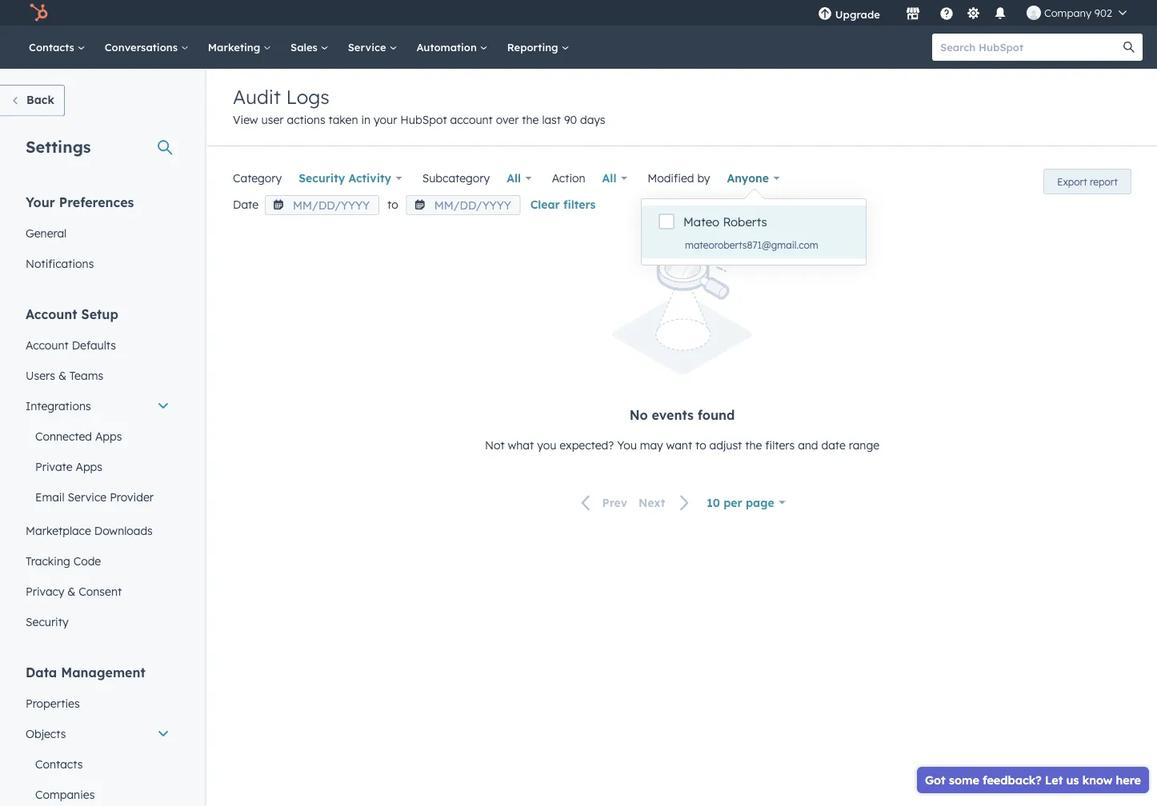 Task type: describe. For each thing, give the bounding box(es) containing it.
automation link
[[407, 26, 498, 69]]

902
[[1095, 6, 1113, 19]]

settings link
[[964, 4, 984, 21]]

actions
[[287, 113, 325, 127]]

modified by
[[648, 171, 710, 185]]

marketing
[[208, 40, 263, 54]]

subcategory
[[422, 171, 490, 185]]

security link
[[16, 607, 179, 638]]

back
[[26, 93, 54, 107]]

page
[[746, 496, 775, 510]]

provider
[[110, 490, 154, 504]]

export report
[[1058, 176, 1118, 188]]

help image
[[940, 7, 954, 22]]

account defaults link
[[16, 330, 179, 361]]

contacts link for companies link
[[16, 750, 179, 780]]

company
[[1045, 6, 1092, 19]]

defaults
[[72, 338, 116, 352]]

no events found
[[630, 407, 735, 423]]

view
[[233, 113, 258, 127]]

no events found alert
[[233, 247, 1132, 455]]

prev
[[602, 496, 628, 510]]

all for action
[[602, 171, 617, 185]]

and
[[798, 438, 819, 452]]

0 vertical spatial to
[[388, 198, 398, 212]]

integrations
[[26, 399, 91, 413]]

consent
[[79, 585, 122, 599]]

code
[[73, 554, 101, 568]]

mateo roberts image
[[1027, 6, 1041, 20]]

setup
[[81, 306, 118, 322]]

adjust
[[710, 438, 742, 452]]

contacts inside data management element
[[35, 758, 83, 772]]

over
[[496, 113, 519, 127]]

private apps link
[[16, 452, 179, 482]]

next
[[639, 496, 665, 510]]

data management element
[[16, 664, 179, 807]]

mateo
[[684, 215, 720, 230]]

logs
[[286, 85, 330, 109]]

want
[[666, 438, 693, 452]]

mateo roberts
[[684, 215, 768, 230]]

apps for private apps
[[76, 460, 102, 474]]

companies link
[[16, 780, 179, 807]]

to inside "no events found" alert
[[696, 438, 707, 452]]

help button
[[933, 0, 961, 26]]

reporting link
[[498, 26, 579, 69]]

hubspot
[[401, 113, 447, 127]]

hubspot link
[[19, 3, 60, 22]]

roberts
[[723, 215, 768, 230]]

hubspot image
[[29, 3, 48, 22]]

found
[[698, 407, 735, 423]]

automation
[[417, 40, 480, 54]]

management
[[61, 665, 145, 681]]

anyone
[[727, 171, 769, 185]]

days
[[580, 113, 606, 127]]

10 per page
[[707, 496, 775, 510]]

account setup element
[[16, 305, 179, 638]]

90
[[564, 113, 577, 127]]

export
[[1058, 176, 1088, 188]]

marketplaces image
[[906, 7, 921, 22]]

tracking code
[[26, 554, 101, 568]]

marketplace
[[26, 524, 91, 538]]

apps for connected apps
[[95, 429, 122, 443]]

what
[[508, 438, 534, 452]]

companies
[[35, 788, 95, 802]]

service link
[[338, 26, 407, 69]]

users & teams link
[[16, 361, 179, 391]]

account
[[450, 113, 493, 127]]

properties
[[26, 697, 80, 711]]

teams
[[70, 369, 103, 383]]

conversations
[[105, 40, 181, 54]]

tracking code link
[[16, 546, 179, 577]]

general link
[[16, 218, 179, 249]]

private apps
[[35, 460, 102, 474]]

& for privacy
[[67, 585, 76, 599]]

date
[[822, 438, 846, 452]]

conversations link
[[95, 26, 198, 69]]

taken
[[329, 113, 358, 127]]

last
[[542, 113, 561, 127]]

& for users
[[58, 369, 66, 383]]

export report button
[[1044, 169, 1132, 195]]



Task type: vqa. For each thing, say whether or not it's contained in the screenshot.
fifth PRESS TO SORT. element from left Press to sort. icon
no



Task type: locate. For each thing, give the bounding box(es) containing it.
marketplaces button
[[896, 0, 930, 26]]

1 vertical spatial filters
[[765, 438, 795, 452]]

all
[[507, 171, 521, 185], [602, 171, 617, 185]]

to down activity
[[388, 198, 398, 212]]

security for security activity
[[299, 171, 345, 185]]

0 horizontal spatial mm/dd/yyyy text field
[[265, 195, 380, 215]]

service down private apps link
[[68, 490, 107, 504]]

& right the users at the left top
[[58, 369, 66, 383]]

apps down integrations button
[[95, 429, 122, 443]]

0 horizontal spatial filters
[[564, 198, 596, 212]]

contacts link
[[19, 26, 95, 69], [16, 750, 179, 780]]

1 vertical spatial to
[[696, 438, 707, 452]]

marketplace downloads link
[[16, 516, 179, 546]]

0 vertical spatial contacts
[[29, 40, 77, 54]]

mateoroberts871@gmail.com
[[685, 239, 819, 251]]

company 902
[[1045, 6, 1113, 19]]

1 all from the left
[[507, 171, 521, 185]]

2 all from the left
[[602, 171, 617, 185]]

upgrade image
[[818, 7, 832, 22]]

all button right action
[[592, 163, 638, 195]]

1 horizontal spatial all button
[[592, 163, 638, 195]]

marketing link
[[198, 26, 281, 69]]

1 horizontal spatial filters
[[765, 438, 795, 452]]

0 vertical spatial apps
[[95, 429, 122, 443]]

back link
[[0, 85, 65, 116]]

upgrade
[[836, 8, 880, 21]]

reporting
[[507, 40, 562, 54]]

1 vertical spatial security
[[26, 615, 69, 629]]

search image
[[1124, 42, 1135, 53]]

all left action
[[507, 171, 521, 185]]

sales link
[[281, 26, 338, 69]]

1 horizontal spatial &
[[67, 585, 76, 599]]

1 mm/dd/yyyy text field from the left
[[265, 195, 380, 215]]

1 horizontal spatial all
[[602, 171, 617, 185]]

notifications link
[[16, 249, 179, 279]]

audit logs view user actions taken in your hubspot account over the last 90 days
[[233, 85, 606, 127]]

account setup
[[26, 306, 118, 322]]

menu containing company 902
[[807, 0, 1138, 26]]

mateo roberts list box
[[642, 199, 866, 265]]

general
[[26, 226, 67, 240]]

company 902 button
[[1017, 0, 1137, 26]]

your
[[26, 194, 55, 210]]

sales
[[291, 40, 321, 54]]

1 vertical spatial apps
[[76, 460, 102, 474]]

next button
[[633, 493, 700, 514]]

prev button
[[572, 493, 633, 514]]

1 vertical spatial contacts
[[35, 758, 83, 772]]

connected apps
[[35, 429, 122, 443]]

user
[[261, 113, 284, 127]]

you
[[617, 438, 637, 452]]

modified
[[648, 171, 694, 185]]

contacts down 'hubspot' link
[[29, 40, 77, 54]]

0 horizontal spatial all
[[507, 171, 521, 185]]

category
[[233, 171, 282, 185]]

clear filters button
[[531, 195, 596, 214]]

0 horizontal spatial all button
[[496, 163, 543, 195]]

account
[[26, 306, 77, 322], [26, 338, 69, 352]]

marketplace downloads
[[26, 524, 153, 538]]

connected
[[35, 429, 92, 443]]

you
[[537, 438, 557, 452]]

1 all button from the left
[[496, 163, 543, 195]]

users
[[26, 369, 55, 383]]

0 horizontal spatial to
[[388, 198, 398, 212]]

privacy & consent
[[26, 585, 122, 599]]

anyone button
[[717, 163, 791, 195]]

settings image
[[967, 7, 981, 21]]

1 horizontal spatial security
[[299, 171, 345, 185]]

security left activity
[[299, 171, 345, 185]]

all for subcategory
[[507, 171, 521, 185]]

0 vertical spatial the
[[522, 113, 539, 127]]

1 account from the top
[[26, 306, 77, 322]]

expected?
[[560, 438, 614, 452]]

contacts up companies
[[35, 758, 83, 772]]

data
[[26, 665, 57, 681]]

settings
[[26, 136, 91, 157]]

10 per page button
[[700, 487, 793, 519]]

MM/DD/YYYY text field
[[265, 195, 380, 215], [406, 195, 521, 215]]

action
[[552, 171, 586, 185]]

1 horizontal spatial service
[[348, 40, 389, 54]]

tracking
[[26, 554, 70, 568]]

clear
[[531, 198, 560, 212]]

email service provider link
[[16, 482, 179, 513]]

1 vertical spatial the
[[745, 438, 762, 452]]

notifications button
[[987, 0, 1014, 26]]

filters down action
[[564, 198, 596, 212]]

0 vertical spatial contacts link
[[19, 26, 95, 69]]

contacts link down 'hubspot' link
[[19, 26, 95, 69]]

all right action
[[602, 171, 617, 185]]

Search HubSpot search field
[[933, 34, 1129, 61]]

filters left and
[[765, 438, 795, 452]]

security down "privacy"
[[26, 615, 69, 629]]

account up account defaults
[[26, 306, 77, 322]]

0 horizontal spatial &
[[58, 369, 66, 383]]

pagination navigation
[[572, 492, 700, 514]]

contacts
[[29, 40, 77, 54], [35, 758, 83, 772]]

account defaults
[[26, 338, 116, 352]]

& right "privacy"
[[67, 585, 76, 599]]

no
[[630, 407, 648, 423]]

1 horizontal spatial mm/dd/yyyy text field
[[406, 195, 521, 215]]

the inside audit logs view user actions taken in your hubspot account over the last 90 days
[[522, 113, 539, 127]]

your preferences
[[26, 194, 134, 210]]

0 horizontal spatial the
[[522, 113, 539, 127]]

account up the users at the left top
[[26, 338, 69, 352]]

mm/dd/yyyy text field down security activity
[[265, 195, 380, 215]]

to right want at the bottom
[[696, 438, 707, 452]]

0 horizontal spatial service
[[68, 490, 107, 504]]

filters inside clear filters button
[[564, 198, 596, 212]]

all button
[[496, 163, 543, 195], [592, 163, 638, 195]]

your
[[374, 113, 397, 127]]

apps
[[95, 429, 122, 443], [76, 460, 102, 474]]

0 vertical spatial filters
[[564, 198, 596, 212]]

email
[[35, 490, 65, 504]]

all button up clear
[[496, 163, 543, 195]]

preferences
[[59, 194, 134, 210]]

menu
[[807, 0, 1138, 26]]

1 vertical spatial service
[[68, 490, 107, 504]]

notifications image
[[993, 7, 1008, 22]]

may
[[640, 438, 663, 452]]

the inside "no events found" alert
[[745, 438, 762, 452]]

0 vertical spatial security
[[299, 171, 345, 185]]

1 vertical spatial account
[[26, 338, 69, 352]]

email service provider
[[35, 490, 154, 504]]

1 horizontal spatial to
[[696, 438, 707, 452]]

contacts link for 'conversations' link
[[19, 26, 95, 69]]

contacts link up companies
[[16, 750, 179, 780]]

privacy & consent link
[[16, 577, 179, 607]]

filters inside "no events found" alert
[[765, 438, 795, 452]]

2 all button from the left
[[592, 163, 638, 195]]

your preferences element
[[16, 193, 179, 279]]

the left last
[[522, 113, 539, 127]]

all button for subcategory
[[496, 163, 543, 195]]

0 vertical spatial service
[[348, 40, 389, 54]]

security inside security link
[[26, 615, 69, 629]]

0 vertical spatial account
[[26, 306, 77, 322]]

all button for action
[[592, 163, 638, 195]]

security for security
[[26, 615, 69, 629]]

audit
[[233, 85, 281, 109]]

per
[[724, 496, 743, 510]]

apps up email service provider
[[76, 460, 102, 474]]

by
[[698, 171, 710, 185]]

account for account defaults
[[26, 338, 69, 352]]

privacy
[[26, 585, 64, 599]]

report
[[1090, 176, 1118, 188]]

0 vertical spatial &
[[58, 369, 66, 383]]

mm/dd/yyyy text field down subcategory
[[406, 195, 521, 215]]

service right the 'sales' link
[[348, 40, 389, 54]]

events
[[652, 407, 694, 423]]

search button
[[1116, 34, 1143, 61]]

in
[[361, 113, 371, 127]]

not what you expected? you may want to adjust the filters and date range
[[485, 438, 880, 452]]

service inside account setup element
[[68, 490, 107, 504]]

10
[[707, 496, 720, 510]]

service
[[348, 40, 389, 54], [68, 490, 107, 504]]

1 horizontal spatial the
[[745, 438, 762, 452]]

2 mm/dd/yyyy text field from the left
[[406, 195, 521, 215]]

account for account setup
[[26, 306, 77, 322]]

0 horizontal spatial security
[[26, 615, 69, 629]]

private
[[35, 460, 72, 474]]

the right adjust
[[745, 438, 762, 452]]

date
[[233, 198, 259, 212]]

1 vertical spatial contacts link
[[16, 750, 179, 780]]

activity
[[349, 171, 391, 185]]

security inside security activity popup button
[[299, 171, 345, 185]]

2 account from the top
[[26, 338, 69, 352]]

connected apps link
[[16, 421, 179, 452]]

notifications
[[26, 257, 94, 271]]

objects button
[[16, 719, 179, 750]]

objects
[[26, 727, 66, 741]]

1 vertical spatial &
[[67, 585, 76, 599]]



